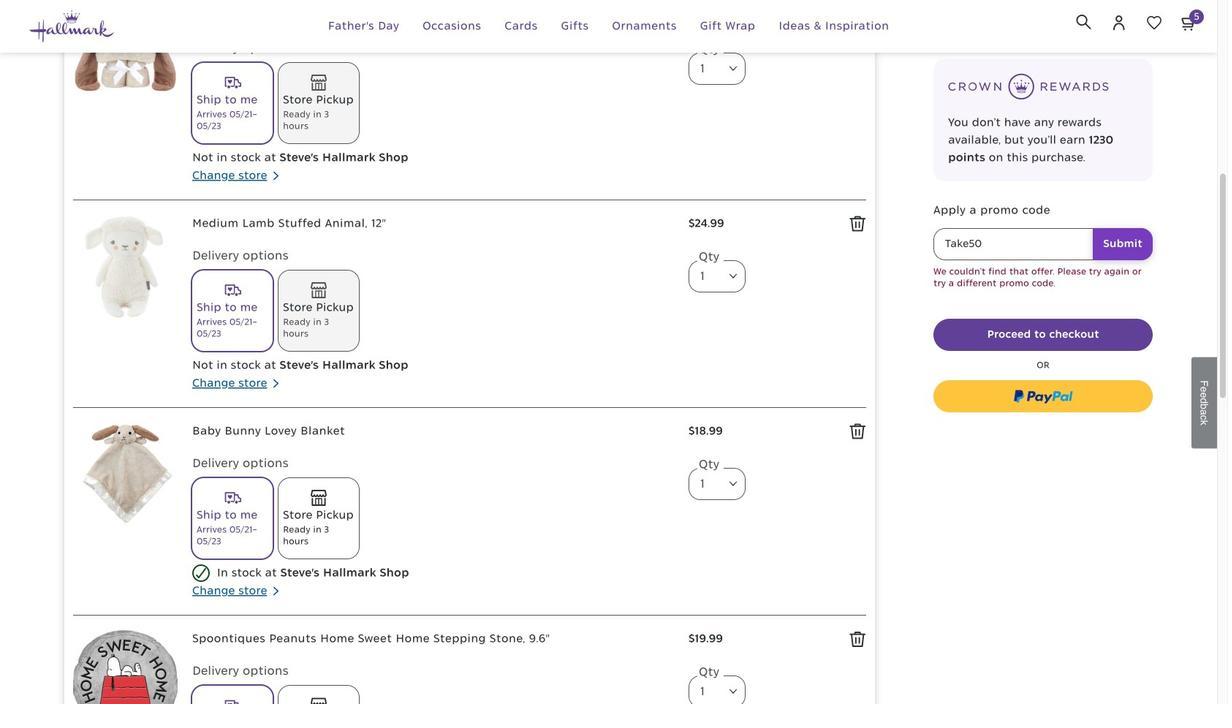 Task type: vqa. For each thing, say whether or not it's contained in the screenshot.
menu
no



Task type: describe. For each thing, give the bounding box(es) containing it.
search image
[[1077, 14, 1092, 30]]

main menu. menu bar
[[232, 0, 986, 53]]

baby bunny hooded blanket with pockets, , large image
[[73, 7, 178, 112]]

crown rewards element
[[934, 59, 1153, 182]]

delivery options element for baby bunny hooded blanket with pockets, , large image
[[192, 39, 674, 149]]

remove baby bunny hooded blanket with pockets image
[[850, 8, 867, 25]]

remove spoontiques peanuts home sweet home stepping stone, 9.6" image
[[850, 631, 867, 648]]

baby bunny lovey blanket, , large image
[[73, 423, 178, 527]]

option group for medium lamb stuffed animal, 12", , large image
[[192, 270, 674, 357]]



Task type: locate. For each thing, give the bounding box(es) containing it.
4 option group from the top
[[192, 686, 674, 704]]

3 delivery options element from the top
[[192, 455, 674, 564]]

option group
[[192, 63, 674, 149], [192, 270, 674, 357], [192, 478, 674, 564], [192, 686, 674, 704]]

delivery options element
[[192, 39, 674, 149], [192, 247, 674, 357], [192, 455, 674, 564], [192, 663, 674, 704]]

1 delivery options element from the top
[[192, 39, 674, 149]]

None text field
[[934, 228, 1153, 260]]

1 option group from the top
[[192, 63, 674, 149]]

option group for baby bunny lovey blanket, , large "image"
[[192, 478, 674, 564]]

None radio
[[192, 63, 273, 143], [279, 63, 359, 143], [279, 270, 359, 351], [279, 478, 359, 559], [192, 686, 273, 704], [279, 686, 359, 704], [192, 63, 273, 143], [279, 63, 359, 143], [279, 270, 359, 351], [279, 478, 359, 559], [192, 686, 273, 704], [279, 686, 359, 704]]

None radio
[[192, 270, 273, 351], [192, 478, 273, 559], [192, 270, 273, 351], [192, 478, 273, 559]]

delivery options element for baby bunny lovey blanket, , large "image"
[[192, 455, 674, 564]]

3 option group from the top
[[192, 478, 674, 564]]

spoontiques peanuts home sweet home stepping stone, 9.6", , large image
[[73, 631, 178, 704]]

remove medium lamb stuffed animal, 12" image
[[850, 216, 867, 232]]

2 delivery options element from the top
[[192, 247, 674, 357]]

alert
[[934, 266, 1153, 290]]

medium lamb stuffed animal, 12", , large image
[[73, 215, 178, 319]]

cart actions element
[[934, 319, 1153, 413]]

my account dropdown menu image
[[1111, 14, 1128, 31]]

delivery options element for medium lamb stuffed animal, 12", , large image
[[192, 247, 674, 357]]

remove baby bunny lovey blanket image
[[850, 423, 867, 440]]

None search field
[[1068, 5, 1101, 38]]

4 delivery options element from the top
[[192, 663, 674, 704]]

option group for baby bunny hooded blanket with pockets, , large image
[[192, 63, 674, 149]]

2 option group from the top
[[192, 270, 674, 357]]

hallmark logo image
[[29, 10, 114, 42]]



